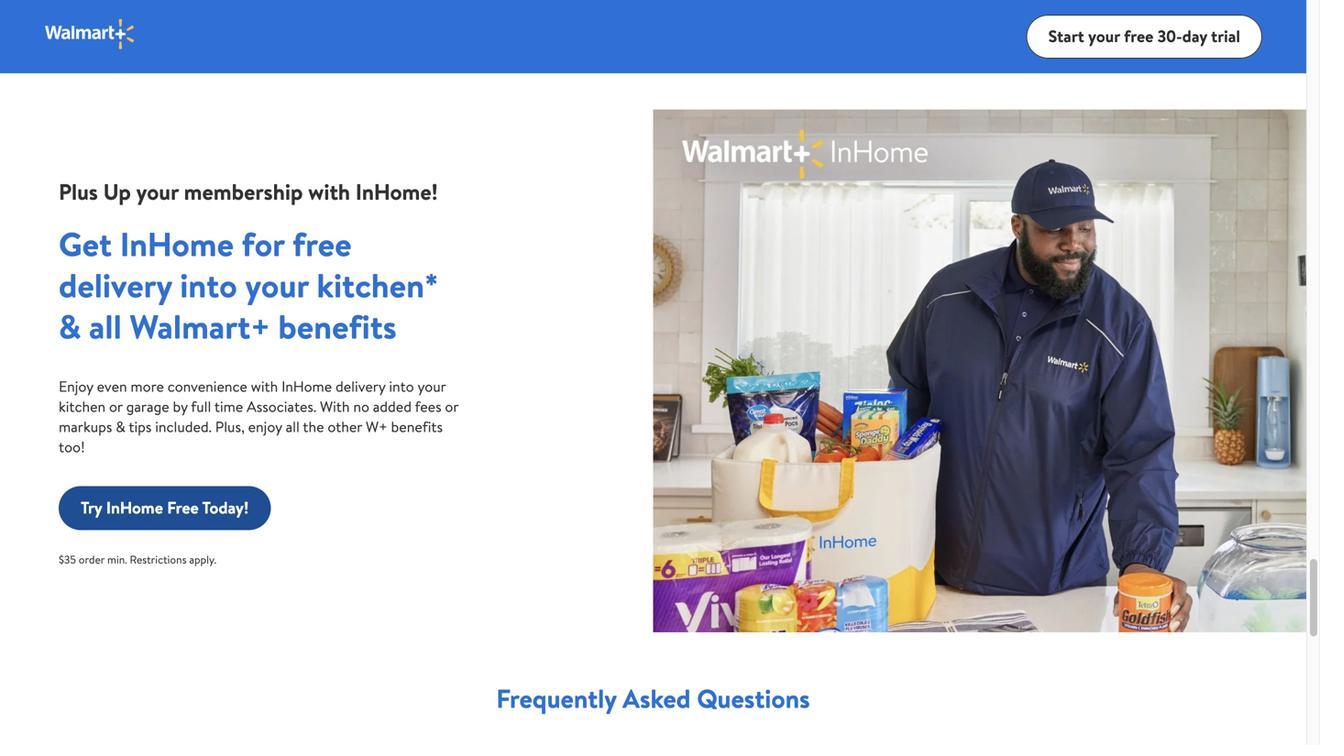 Task type: vqa. For each thing, say whether or not it's contained in the screenshot.
the fees, at the bottom
no



Task type: locate. For each thing, give the bounding box(es) containing it.
inhome down up
[[120, 221, 234, 267]]

min.
[[107, 552, 127, 567]]

0 horizontal spatial or
[[109, 396, 123, 417]]

2 or from the left
[[445, 396, 459, 417]]

associates.
[[247, 396, 316, 417]]

free
[[1124, 25, 1154, 48], [292, 221, 352, 267]]

0 vertical spatial with
[[308, 176, 350, 207]]

0 horizontal spatial free
[[292, 221, 352, 267]]

start
[[1048, 25, 1084, 48]]

0 vertical spatial benefits
[[278, 303, 397, 349]]

get
[[59, 221, 112, 267]]

delivery
[[59, 262, 172, 308], [336, 376, 386, 396]]

start your free 30-day trial button
[[1026, 15, 1262, 59]]

all inside enjoy even more convenience with inhome delivery into your kitchen or garage by full time associates. with no added fees or markups & tips included. plus, enjoy all the other w+ benefits too!
[[286, 417, 300, 437]]

included.
[[155, 417, 212, 437]]

with up enjoy
[[251, 376, 278, 396]]

0 vertical spatial into
[[180, 262, 237, 308]]

1 or from the left
[[109, 396, 123, 417]]

benefits inside get inhome for free delivery into your kitchen* & all walmart+ benefits
[[278, 303, 397, 349]]

1 horizontal spatial all
[[286, 417, 300, 437]]

0 horizontal spatial delivery
[[59, 262, 172, 308]]

free
[[167, 496, 199, 519]]

benefits
[[278, 303, 397, 349], [391, 417, 443, 437]]

& inside get inhome for free delivery into your kitchen* & all walmart+ benefits
[[59, 303, 81, 349]]

all up even
[[89, 303, 122, 349]]

or
[[109, 396, 123, 417], [445, 396, 459, 417]]

membership
[[184, 176, 303, 207]]

even
[[97, 376, 127, 396]]

inhome right try
[[106, 496, 163, 519]]

1 vertical spatial free
[[292, 221, 352, 267]]

1 vertical spatial &
[[116, 417, 125, 437]]

by
[[173, 396, 188, 417]]

& inside enjoy even more convenience with inhome delivery into your kitchen or garage by full time associates. with no added fees or markups & tips included. plus, enjoy all the other w+ benefits too!
[[116, 417, 125, 437]]

with for membership
[[308, 176, 350, 207]]

garage
[[126, 396, 169, 417]]

trial
[[1211, 25, 1240, 48]]

inhome for for
[[120, 221, 234, 267]]

apply.
[[189, 552, 216, 567]]

your inside button
[[1088, 25, 1120, 48]]

benefits right w+
[[391, 417, 443, 437]]

free left 30-
[[1124, 25, 1154, 48]]

enjoy
[[248, 417, 282, 437]]

1 vertical spatial into
[[389, 376, 414, 396]]

inhome up the
[[282, 376, 332, 396]]

time
[[214, 396, 243, 417]]

1 horizontal spatial delivery
[[336, 376, 386, 396]]

your
[[1088, 25, 1120, 48], [136, 176, 179, 207], [245, 262, 309, 308], [418, 376, 446, 396]]

& up enjoy
[[59, 303, 81, 349]]

0 horizontal spatial into
[[180, 262, 237, 308]]

& left tips
[[116, 417, 125, 437]]

questions
[[697, 681, 810, 717]]

0 horizontal spatial with
[[251, 376, 278, 396]]

0 vertical spatial delivery
[[59, 262, 172, 308]]

benefits up with
[[278, 303, 397, 349]]

into left fees
[[389, 376, 414, 396]]

with inside enjoy even more convenience with inhome delivery into your kitchen or garage by full time associates. with no added fees or markups & tips included. plus, enjoy all the other w+ benefits too!
[[251, 376, 278, 396]]

or left tips
[[109, 396, 123, 417]]

0 vertical spatial &
[[59, 303, 81, 349]]

1 horizontal spatial into
[[389, 376, 414, 396]]

0 vertical spatial free
[[1124, 25, 1154, 48]]

walmart+
[[130, 303, 270, 349]]

1 vertical spatial with
[[251, 376, 278, 396]]

with for convenience
[[251, 376, 278, 396]]

all
[[89, 303, 122, 349], [286, 417, 300, 437]]

start your free 30-day trial
[[1048, 25, 1240, 48]]

0 vertical spatial inhome
[[120, 221, 234, 267]]

inhome inside get inhome for free delivery into your kitchen* & all walmart+ benefits
[[120, 221, 234, 267]]

1 vertical spatial delivery
[[336, 376, 386, 396]]

or right fees
[[445, 396, 459, 417]]

all left the
[[286, 417, 300, 437]]

enjoy
[[59, 376, 93, 396]]

into left for
[[180, 262, 237, 308]]

day
[[1182, 25, 1207, 48]]

1 horizontal spatial &
[[116, 417, 125, 437]]

the
[[303, 417, 324, 437]]

1 vertical spatial all
[[286, 417, 300, 437]]

1 horizontal spatial with
[[308, 176, 350, 207]]

inhome inside button
[[106, 496, 163, 519]]

&
[[59, 303, 81, 349], [116, 417, 125, 437]]

delivery inside get inhome for free delivery into your kitchen* & all walmart+ benefits
[[59, 262, 172, 308]]

0 vertical spatial all
[[89, 303, 122, 349]]

with
[[308, 176, 350, 207], [251, 376, 278, 396]]

into
[[180, 262, 237, 308], [389, 376, 414, 396]]

frequently asked questions
[[496, 681, 810, 717]]

with left inhome! in the top of the page
[[308, 176, 350, 207]]

1 vertical spatial benefits
[[391, 417, 443, 437]]

w+
[[366, 417, 388, 437]]

2 vertical spatial inhome
[[106, 496, 163, 519]]

plus,
[[215, 417, 245, 437]]

1 horizontal spatial or
[[445, 396, 459, 417]]

your inside enjoy even more convenience with inhome delivery into your kitchen or garage by full time associates. with no added fees or markups & tips included. plus, enjoy all the other w+ benefits too!
[[418, 376, 446, 396]]

0 horizontal spatial &
[[59, 303, 81, 349]]

with
[[320, 396, 350, 417]]

inhome
[[120, 221, 234, 267], [282, 376, 332, 396], [106, 496, 163, 519]]

free right for
[[292, 221, 352, 267]]

1 horizontal spatial free
[[1124, 25, 1154, 48]]

0 horizontal spatial all
[[89, 303, 122, 349]]

too!
[[59, 437, 85, 457]]

1 vertical spatial inhome
[[282, 376, 332, 396]]

try inhome free today!
[[81, 496, 249, 519]]



Task type: describe. For each thing, give the bounding box(es) containing it.
fees
[[415, 396, 441, 417]]

other
[[328, 417, 362, 437]]

delivery inside enjoy even more convenience with inhome delivery into your kitchen or garage by full time associates. with no added fees or markups & tips included. plus, enjoy all the other w+ benefits too!
[[336, 376, 386, 396]]

into inside enjoy even more convenience with inhome delivery into your kitchen or garage by full time associates. with no added fees or markups & tips included. plus, enjoy all the other w+ benefits too!
[[389, 376, 414, 396]]

kitchen*
[[317, 262, 439, 308]]

plus
[[59, 176, 98, 207]]

try inhome free today! button
[[59, 486, 271, 530]]

walmart+ image
[[44, 18, 137, 51]]

tips
[[129, 417, 152, 437]]

benefits inside enjoy even more convenience with inhome delivery into your kitchen or garage by full time associates. with no added fees or markups & tips included. plus, enjoy all the other w+ benefits too!
[[391, 417, 443, 437]]

get inhome for free delivery into your kitchen* & all walmart+ benefits
[[59, 221, 439, 349]]

no
[[353, 396, 369, 417]]

30-
[[1158, 25, 1182, 48]]

more
[[131, 376, 164, 396]]

all inside get inhome for free delivery into your kitchen* & all walmart+ benefits
[[89, 303, 122, 349]]

$35
[[59, 552, 76, 567]]

inhome image
[[653, 110, 1306, 633]]

asked
[[623, 681, 691, 717]]

added
[[373, 396, 412, 417]]

free inside get inhome for free delivery into your kitchen* & all walmart+ benefits
[[292, 221, 352, 267]]

whitespace image
[[986, 0, 1306, 110]]

today!
[[202, 496, 249, 519]]

enjoy even more convenience with inhome delivery into your kitchen or garage by full time associates. with no added fees or markups & tips included. plus, enjoy all the other w+ benefits too!
[[59, 376, 459, 457]]

plus up your membership with inhome!
[[59, 176, 438, 207]]

try
[[81, 496, 102, 519]]

into inside get inhome for free delivery into your kitchen* & all walmart+ benefits
[[180, 262, 237, 308]]

full
[[191, 396, 211, 417]]

your inside get inhome for free delivery into your kitchen* & all walmart+ benefits
[[245, 262, 309, 308]]

up
[[103, 176, 131, 207]]

inhome!
[[356, 176, 438, 207]]

inhome inside enjoy even more convenience with inhome delivery into your kitchen or garage by full time associates. with no added fees or markups & tips included. plus, enjoy all the other w+ benefits too!
[[282, 376, 332, 396]]

frequently
[[496, 681, 617, 717]]

restrictions
[[130, 552, 187, 567]]

markups
[[59, 417, 112, 437]]

order
[[79, 552, 105, 567]]

kitchen
[[59, 396, 106, 417]]

for
[[242, 221, 285, 267]]

inhome for free
[[106, 496, 163, 519]]

convenience
[[168, 376, 247, 396]]

free inside button
[[1124, 25, 1154, 48]]

$35 order min. restrictions apply.
[[59, 552, 216, 567]]



